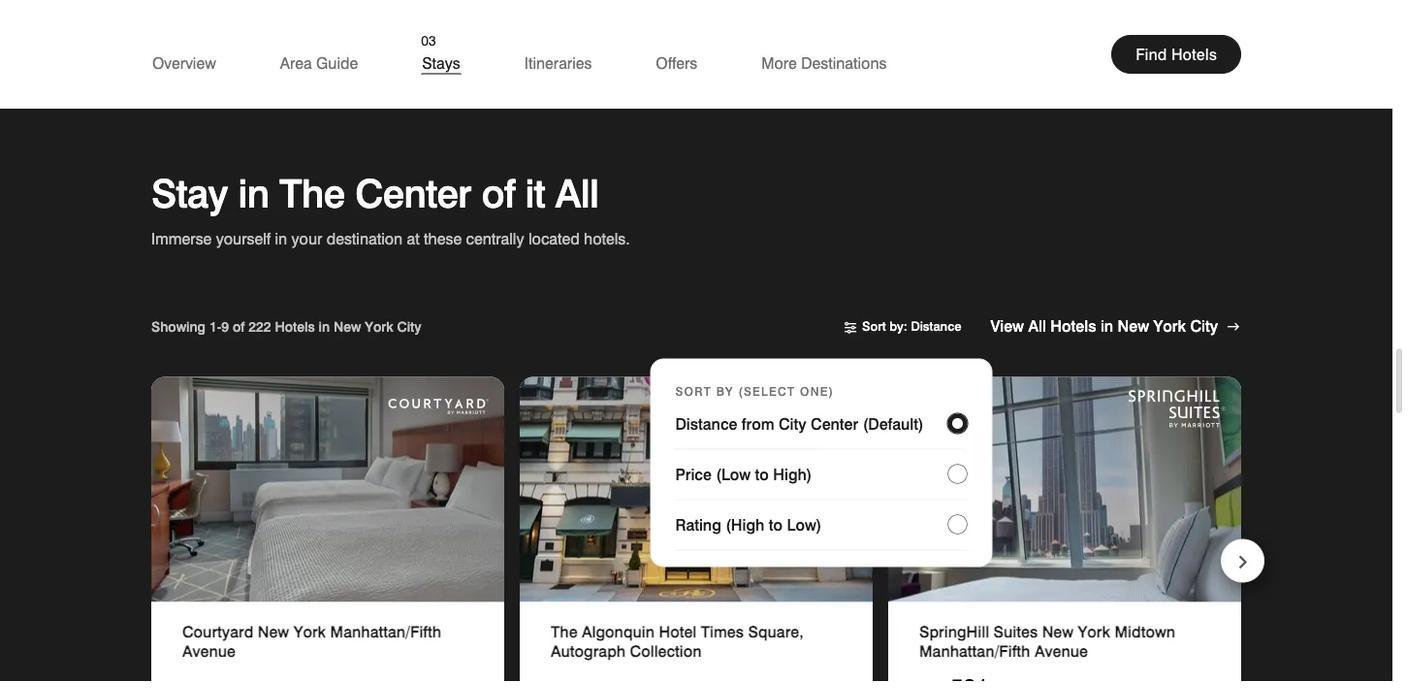 Task type: describe. For each thing, give the bounding box(es) containing it.
suites
[[994, 622, 1038, 641]]

rating (high to low)
[[676, 516, 822, 535]]

manhattan/fifth inside courtyard new york manhattan/fifth avenue
[[330, 622, 442, 641]]

more destinations
[[762, 53, 887, 72]]

your
[[292, 229, 322, 248]]

more
[[762, 53, 797, 72]]

find hotels button
[[1112, 35, 1242, 74]]

new inside springhill suites new york midtown manhattan/fifth avenue
[[1043, 622, 1074, 641]]

offers
[[656, 53, 698, 72]]

showing
[[151, 318, 206, 335]]

avenue inside courtyard new york manhattan/fifth avenue
[[182, 641, 236, 660]]

springhill suites new york midtown manhattan/fifth avenue link
[[920, 622, 1211, 661]]

the algonquin hotel times square, autograph collection link
[[551, 622, 842, 661]]

avenue inside springhill suites new york midtown manhattan/fifth avenue
[[1035, 641, 1088, 660]]

immerse yourself in your destination at these centrally located hotels.
[[151, 229, 630, 248]]

york left forward arrow image
[[1154, 317, 1187, 336]]

springhill
[[920, 622, 990, 641]]

sign
[[1154, 24, 1182, 40]]

centrally
[[466, 229, 524, 248]]

executive suite image
[[889, 377, 1242, 602]]

9
[[221, 318, 229, 335]]

distance inside radio
[[676, 415, 738, 434]]

hotels inside button
[[1172, 45, 1218, 64]]

york inside courtyard new york manhattan/fifth avenue
[[294, 622, 326, 641]]

0 vertical spatial the
[[280, 170, 345, 217]]

algonquin
[[582, 622, 655, 641]]

immerse
[[151, 229, 212, 248]]

or
[[1200, 24, 1213, 40]]

destinations
[[802, 53, 887, 72]]

exterior image
[[520, 377, 873, 602]]

Distance from City Center (Default) radio
[[676, 399, 968, 450]]

area
[[280, 53, 312, 72]]

by:
[[890, 319, 908, 334]]

york down immerse yourself in your destination at these centrally located hotels. "article" on the top left of the page
[[365, 318, 394, 335]]

center for (default)
[[811, 415, 859, 434]]

hotels.
[[584, 229, 630, 248]]

map region
[[474, 0, 1407, 130]]

my trips
[[1061, 24, 1113, 40]]

stay in the center of it all heading
[[151, 170, 599, 217]]

1-
[[209, 318, 221, 335]]

high)
[[774, 465, 813, 484]]

forward arrow image
[[1226, 318, 1242, 335]]

03
[[421, 33, 436, 49]]

new inside courtyard new york manhattan/fifth avenue
[[258, 622, 289, 641]]

0 horizontal spatial city
[[397, 318, 422, 335]]

view all hotels in new york city
[[991, 317, 1219, 336]]

courtyard new york manhattan/fifth avenue link
[[182, 622, 473, 661]]

join
[[1216, 24, 1242, 40]]

manhattan/fifth inside springhill suites new york midtown manhattan/fifth avenue
[[920, 641, 1031, 660]]

distance inside article
[[911, 319, 962, 334]]

low)
[[787, 516, 822, 535]]

filter image
[[843, 315, 859, 330]]

collection
[[630, 641, 702, 660]]

these
[[424, 229, 462, 248]]

in
[[1185, 24, 1197, 40]]

trips
[[1083, 24, 1113, 40]]

by
[[717, 384, 734, 398]]

the inside the algonquin hotel times square, autograph collection
[[551, 622, 578, 641]]

(default)
[[863, 415, 924, 434]]

price
[[676, 465, 712, 484]]

center for of
[[355, 170, 472, 217]]

222
[[249, 318, 271, 335]]

sort by: distance
[[862, 319, 962, 334]]

price (low to high)
[[676, 465, 813, 484]]

immerse yourself in your destination at these centrally located hotels. article
[[151, 227, 630, 251]]

my trips button
[[1029, 2, 1122, 57]]

(low
[[716, 465, 751, 484]]

to for (high
[[769, 516, 783, 535]]



Task type: locate. For each thing, give the bounding box(es) containing it.
sort
[[862, 319, 886, 334]]

overview link
[[151, 34, 217, 74]]

hotels down sign in or join at the top of page
[[1172, 45, 1218, 64]]

sort by (select one) option group
[[676, 384, 968, 399]]

1 vertical spatial to
[[769, 516, 783, 535]]

york left the midtown
[[1078, 622, 1111, 641]]

center
[[355, 170, 472, 217], [811, 415, 859, 434]]

courtyard new york manhattan/fifth avenue
[[182, 622, 442, 660]]

to for (low
[[755, 465, 769, 484]]

sign in or join
[[1154, 24, 1242, 40]]

center up at
[[355, 170, 472, 217]]

distance right by:
[[911, 319, 962, 334]]

city
[[1191, 317, 1219, 336], [397, 318, 422, 335], [779, 415, 807, 434]]

autograph
[[551, 641, 626, 660]]

distance
[[911, 319, 962, 334], [676, 415, 738, 434]]

0 horizontal spatial center
[[355, 170, 472, 217]]

1 avenue from the left
[[182, 641, 236, 660]]

midtown
[[1115, 622, 1176, 641]]

springhill suites new york midtown manhattan/fifth avenue
[[920, 622, 1176, 660]]

one)
[[800, 384, 835, 398]]

the algonquin hotel times square, autograph collection
[[551, 622, 804, 660]]

article
[[843, 307, 991, 346]]

all right the it
[[556, 170, 599, 217]]

0 vertical spatial distance
[[911, 319, 962, 334]]

distance from city center (default)
[[676, 415, 924, 434]]

0 vertical spatial manhattan/fifth
[[330, 622, 442, 641]]

the up autograph
[[551, 622, 578, 641]]

to
[[755, 465, 769, 484], [769, 516, 783, 535]]

(high
[[726, 516, 765, 535]]

york inside springhill suites new york midtown manhattan/fifth avenue
[[1078, 622, 1111, 641]]

view
[[991, 317, 1025, 336]]

itineraries link
[[524, 34, 593, 74]]

2 avenue from the left
[[1035, 641, 1088, 660]]

1 horizontal spatial the
[[551, 622, 578, 641]]

sort
[[676, 384, 712, 398]]

1 horizontal spatial manhattan/fifth
[[920, 641, 1031, 660]]

math
[[920, 676, 1101, 682]]

the up your at the top left of page
[[280, 170, 345, 217]]

1 horizontal spatial distance
[[911, 319, 962, 334]]

0 horizontal spatial all
[[556, 170, 599, 217]]

1 vertical spatial of
[[233, 318, 245, 335]]

more destinations link
[[761, 34, 888, 74]]

hotel
[[659, 622, 697, 641]]

1 horizontal spatial of
[[482, 170, 515, 217]]

sort by (select one)
[[676, 384, 835, 398]]

(select
[[739, 384, 796, 398]]

destination
[[327, 229, 403, 248]]

rating
[[676, 516, 722, 535]]

sign in or join button
[[1122, 2, 1251, 57]]

courtyard
[[182, 622, 253, 641]]

hotels right view on the right top of page
[[1051, 317, 1097, 336]]

0 horizontal spatial of
[[233, 318, 245, 335]]

york right courtyard
[[294, 622, 326, 641]]

all
[[556, 170, 599, 217], [1029, 317, 1047, 336]]

to inside radio
[[769, 516, 783, 535]]

avenue down courtyard
[[182, 641, 236, 660]]

to inside option
[[755, 465, 769, 484]]

manhattan/fifth
[[330, 622, 442, 641], [920, 641, 1031, 660]]

city down at
[[397, 318, 422, 335]]

area guide link
[[279, 34, 359, 74]]

Rating (High to Low) radio
[[676, 500, 968, 551]]

0 horizontal spatial avenue
[[182, 641, 236, 660]]

york
[[1154, 317, 1187, 336], [365, 318, 394, 335], [294, 622, 326, 641], [1078, 622, 1111, 641]]

stay in the center of it all
[[151, 170, 599, 217]]

0 vertical spatial all
[[556, 170, 599, 217]]

to left low)
[[769, 516, 783, 535]]

new
[[1118, 317, 1150, 336], [334, 318, 361, 335], [258, 622, 289, 641], [1043, 622, 1074, 641]]

itineraries
[[525, 53, 592, 72]]

all right view on the right top of page
[[1029, 317, 1047, 336]]

avenue
[[182, 641, 236, 660], [1035, 641, 1088, 660]]

1 horizontal spatial avenue
[[1035, 641, 1088, 660]]

times
[[701, 622, 744, 641]]

1 vertical spatial manhattan/fifth
[[920, 641, 1031, 660]]

in
[[238, 170, 269, 217], [275, 229, 287, 248], [1101, 317, 1114, 336], [319, 318, 330, 335]]

round image
[[1131, 25, 1146, 41]]

located
[[529, 229, 580, 248]]

1 vertical spatial all
[[1029, 317, 1047, 336]]

overview
[[152, 53, 216, 72]]

0 horizontal spatial the
[[280, 170, 345, 217]]

1 horizontal spatial hotels
[[1051, 317, 1097, 336]]

my
[[1061, 24, 1079, 40]]

03 stays
[[421, 33, 461, 72]]

0 horizontal spatial manhattan/fifth
[[330, 622, 442, 641]]

1 vertical spatial the
[[551, 622, 578, 641]]

area guide
[[280, 53, 358, 72]]

at
[[407, 229, 420, 248]]

2 horizontal spatial city
[[1191, 317, 1219, 336]]

city left forward arrow image
[[1191, 317, 1219, 336]]

0 horizontal spatial hotels
[[275, 318, 315, 335]]

of left the it
[[482, 170, 515, 217]]

2 horizontal spatial hotels
[[1172, 45, 1218, 64]]

to right (low
[[755, 465, 769, 484]]

guide
[[316, 53, 358, 72]]

of right '9'
[[233, 318, 245, 335]]

1 vertical spatial distance
[[676, 415, 738, 434]]

1 horizontal spatial city
[[779, 415, 807, 434]]

showing 1-9 of 222 hotels in new york city
[[151, 318, 422, 335]]

0 vertical spatial of
[[482, 170, 515, 217]]

city inside radio
[[779, 415, 807, 434]]

queen/queen guest room image
[[151, 377, 505, 602]]

0 vertical spatial center
[[355, 170, 472, 217]]

yourself
[[216, 229, 271, 248]]

0 vertical spatial to
[[755, 465, 769, 484]]

center down the sort by (select one) option group
[[811, 415, 859, 434]]

the
[[280, 170, 345, 217], [551, 622, 578, 641]]

in inside "article"
[[275, 229, 287, 248]]

distance down the sort
[[676, 415, 738, 434]]

from
[[742, 415, 775, 434]]

find hotels
[[1136, 45, 1218, 64]]

offers link
[[655, 34, 699, 74]]

city right from on the right bottom of page
[[779, 415, 807, 434]]

it
[[525, 170, 545, 217]]

1 horizontal spatial center
[[811, 415, 859, 434]]

hotels
[[1172, 45, 1218, 64], [1051, 317, 1097, 336], [275, 318, 315, 335]]

1 vertical spatial center
[[811, 415, 859, 434]]

article containing sort by:
[[843, 307, 991, 346]]

Price (Low to High) radio
[[676, 450, 968, 500]]

1 horizontal spatial all
[[1029, 317, 1047, 336]]

avenue down suites
[[1035, 641, 1088, 660]]

find
[[1136, 45, 1168, 64]]

hotels right 222
[[275, 318, 315, 335]]

square,
[[748, 622, 804, 641]]

center inside radio
[[811, 415, 859, 434]]

stay
[[151, 170, 228, 217]]

stays
[[422, 53, 461, 72]]

0 horizontal spatial distance
[[676, 415, 738, 434]]

of
[[482, 170, 515, 217], [233, 318, 245, 335]]



Task type: vqa. For each thing, say whether or not it's contained in the screenshot.
Itineraries
yes



